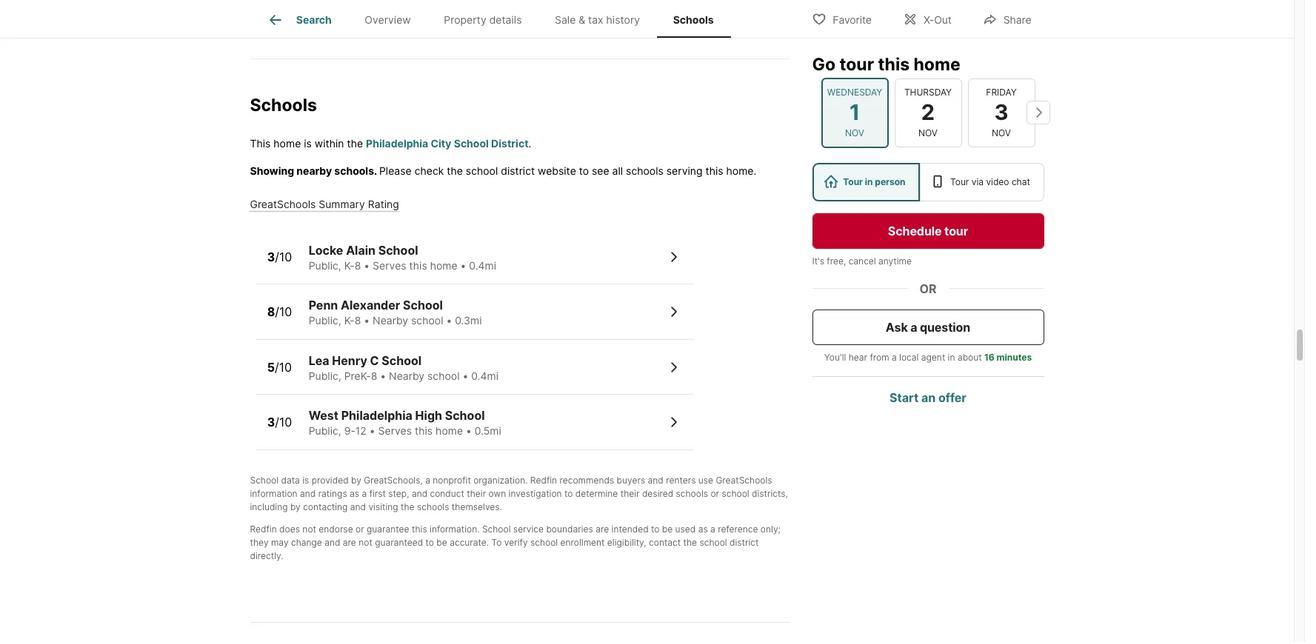 Task type: vqa. For each thing, say whether or not it's contained in the screenshot.
'EXTREME'
no



Task type: locate. For each thing, give the bounding box(es) containing it.
16
[[984, 351, 995, 362]]

locke alain school public, k-8 • serves this home • 0.4mi
[[309, 243, 496, 272]]

/10 left lea
[[275, 360, 292, 374]]

their down buyers
[[620, 488, 640, 499]]

1 vertical spatial 0.4mi
[[471, 369, 498, 382]]

0 vertical spatial or
[[711, 488, 719, 499]]

school down reference on the bottom right of page
[[699, 537, 727, 548]]

1 horizontal spatial by
[[351, 475, 361, 486]]

school up "0.5mi" at the left
[[445, 408, 485, 423]]

they
[[250, 537, 269, 548]]

list box containing tour in person
[[812, 162, 1044, 201]]

ask
[[886, 319, 908, 334]]

0 vertical spatial 3 /10
[[267, 249, 292, 264]]

2 tour from the left
[[950, 176, 969, 187]]

serves inside locke alain school public, k-8 • serves this home • 0.4mi
[[373, 259, 406, 272]]

1 3 /10 from the top
[[267, 249, 292, 264]]

is right "data"
[[302, 475, 309, 486]]

schools.
[[334, 164, 377, 177]]

nov inside the wednesday 1 nov
[[845, 127, 864, 138]]

0 vertical spatial k-
[[344, 259, 355, 272]]

or
[[711, 488, 719, 499], [356, 523, 364, 535]]

property details
[[444, 14, 522, 26]]

data
[[281, 475, 300, 486]]

redfin up investigation
[[530, 475, 557, 486]]

is for provided
[[302, 475, 309, 486]]

home up thursday
[[914, 53, 960, 74]]

1 vertical spatial be
[[437, 537, 447, 548]]

this
[[878, 53, 910, 74], [705, 164, 723, 177], [409, 259, 427, 272], [415, 425, 433, 437], [412, 523, 427, 535]]

home up 0.3mi
[[430, 259, 457, 272]]

1 vertical spatial as
[[698, 523, 708, 535]]

1 horizontal spatial be
[[662, 523, 673, 535]]

nov inside friday 3 nov
[[992, 127, 1011, 138]]

1 horizontal spatial tour
[[950, 176, 969, 187]]

schools right all
[[626, 164, 663, 177]]

1 vertical spatial are
[[343, 537, 356, 548]]

8 down the alain
[[355, 259, 361, 272]]

a
[[910, 319, 917, 334], [892, 351, 897, 362], [425, 475, 430, 486], [362, 488, 367, 499], [710, 523, 715, 535]]

0 vertical spatial redfin
[[530, 475, 557, 486]]

3 left west
[[267, 415, 275, 430]]

or inside first step, and conduct their own investigation to determine their desired schools or school districts, including by contacting and visiting the schools themselves.
[[711, 488, 719, 499]]

to
[[491, 537, 502, 548]]

1 horizontal spatial as
[[698, 523, 708, 535]]

/10 left penn
[[275, 304, 292, 319]]

contacting
[[303, 501, 348, 512]]

public, down locke
[[309, 259, 341, 272]]

0 vertical spatial nearby
[[373, 314, 408, 327]]

search
[[296, 14, 332, 26]]

in right 'agent'
[[948, 351, 955, 362]]

3 /10 left locke
[[267, 249, 292, 264]]

ask a question button
[[812, 309, 1044, 344]]

ask a question
[[886, 319, 970, 334]]

prek-
[[344, 369, 371, 382]]

tab list containing search
[[250, 0, 742, 38]]

property details tab
[[427, 2, 538, 38]]

1 vertical spatial tour
[[944, 223, 968, 238]]

• left "0.5mi" at the left
[[466, 425, 472, 437]]

tour
[[839, 53, 874, 74], [944, 223, 968, 238]]

nearby
[[373, 314, 408, 327], [389, 369, 424, 382]]

8
[[355, 259, 361, 272], [267, 304, 275, 319], [355, 314, 361, 327], [371, 369, 377, 382]]

public, down penn
[[309, 314, 341, 327]]

a right ,
[[425, 475, 430, 486]]

is for within
[[304, 137, 312, 149]]

3 nov from the left
[[992, 127, 1011, 138]]

school inside penn alexander school public, k-8 • nearby school • 0.3mi
[[403, 298, 443, 313]]

&
[[579, 14, 585, 26]]

0 horizontal spatial by
[[290, 501, 301, 512]]

• down the alexander
[[364, 314, 370, 327]]

0 horizontal spatial schools
[[417, 501, 449, 512]]

1 vertical spatial is
[[302, 475, 309, 486]]

are down endorse
[[343, 537, 356, 548]]

1 horizontal spatial their
[[620, 488, 640, 499]]

in
[[865, 176, 873, 187], [948, 351, 955, 362]]

you'll hear from a local agent in about 16 minutes
[[824, 351, 1032, 362]]

within
[[315, 137, 344, 149]]

2 horizontal spatial nov
[[992, 127, 1011, 138]]

nov down 2
[[918, 127, 938, 138]]

5
[[267, 360, 275, 374]]

1 vertical spatial k-
[[344, 314, 355, 327]]

k- inside penn alexander school public, k-8 • nearby school • 0.3mi
[[344, 314, 355, 327]]

1 vertical spatial by
[[290, 501, 301, 512]]

by inside first step, and conduct their own investigation to determine their desired schools or school districts, including by contacting and visiting the schools themselves.
[[290, 501, 301, 512]]

1 horizontal spatial nov
[[918, 127, 938, 138]]

k- down the alain
[[344, 259, 355, 272]]

tour in person option
[[812, 162, 920, 201]]

video
[[986, 176, 1009, 187]]

showing
[[250, 164, 294, 177]]

0.4mi up "0.5mi" at the left
[[471, 369, 498, 382]]

0 vertical spatial not
[[302, 523, 316, 535]]

3 public, from the top
[[309, 369, 341, 382]]

1 vertical spatial schools
[[676, 488, 708, 499]]

a right ask on the right
[[910, 319, 917, 334]]

schools up this
[[250, 95, 317, 116]]

1 k- from the top
[[344, 259, 355, 272]]

tour
[[843, 176, 863, 187], [950, 176, 969, 187]]

to inside first step, and conduct their own investigation to determine their desired schools or school districts, including by contacting and visiting the schools themselves.
[[564, 488, 573, 499]]

home inside the west philadelphia high school public, 9-12 • serves this home • 0.5mi
[[436, 425, 463, 437]]

1 vertical spatial redfin
[[250, 523, 277, 535]]

0 horizontal spatial or
[[356, 523, 364, 535]]

0.5mi
[[475, 425, 501, 437]]

0 horizontal spatial as
[[350, 488, 359, 499]]

district down 'district'
[[501, 164, 535, 177]]

school
[[466, 164, 498, 177], [411, 314, 443, 327], [427, 369, 460, 382], [722, 488, 749, 499], [530, 537, 558, 548], [699, 537, 727, 548]]

0 vertical spatial tour
[[839, 53, 874, 74]]

you'll
[[824, 351, 846, 362]]

guaranteed
[[375, 537, 423, 548]]

1 horizontal spatial are
[[596, 523, 609, 535]]

redfin inside , a nonprofit organization. redfin recommends buyers and renters use greatschools information and ratings as a
[[530, 475, 557, 486]]

is left within
[[304, 137, 312, 149]]

1 public, from the top
[[309, 259, 341, 272]]

as inside school service boundaries are intended to be used as a reference only; they may change and are not
[[698, 523, 708, 535]]

0 vertical spatial are
[[596, 523, 609, 535]]

their up the themselves.
[[467, 488, 486, 499]]

overview
[[365, 14, 411, 26]]

greatschools up districts,
[[716, 475, 772, 486]]

nearby inside penn alexander school public, k-8 • nearby school • 0.3mi
[[373, 314, 408, 327]]

0 vertical spatial serves
[[373, 259, 406, 272]]

guaranteed to be accurate. to verify school enrollment eligibility, contact the school district directly.
[[250, 537, 759, 561]]

boundaries
[[546, 523, 593, 535]]

to inside school service boundaries are intended to be used as a reference only; they may change and are not
[[651, 523, 660, 535]]

is
[[304, 137, 312, 149], [302, 475, 309, 486]]

used
[[675, 523, 696, 535]]

3 left locke
[[267, 249, 275, 264]]

1 vertical spatial not
[[359, 537, 372, 548]]

search link
[[266, 11, 332, 29]]

the right check on the top
[[447, 164, 463, 177]]

9-
[[344, 425, 355, 437]]

nov inside thursday 2 nov
[[918, 127, 938, 138]]

1 horizontal spatial or
[[711, 488, 719, 499]]

1 nov from the left
[[845, 127, 864, 138]]

0 vertical spatial district
[[501, 164, 535, 177]]

tour via video chat option
[[920, 162, 1044, 201]]

school left districts,
[[722, 488, 749, 499]]

1 vertical spatial schools
[[250, 95, 317, 116]]

0 horizontal spatial tour
[[843, 176, 863, 187]]

and
[[648, 475, 663, 486], [300, 488, 316, 499], [412, 488, 427, 499], [350, 501, 366, 512], [325, 537, 340, 548]]

serves down the alain
[[373, 259, 406, 272]]

0 vertical spatial is
[[304, 137, 312, 149]]

3 down 'friday'
[[994, 99, 1008, 125]]

0 vertical spatial schools
[[626, 164, 663, 177]]

x-
[[924, 13, 934, 26]]

k-
[[344, 259, 355, 272], [344, 314, 355, 327]]

school left 0.3mi
[[411, 314, 443, 327]]

1 vertical spatial philadelphia
[[341, 408, 412, 423]]

greatschools down showing
[[250, 198, 316, 210]]

anytime
[[878, 255, 912, 266]]

8 down the alexander
[[355, 314, 361, 327]]

home down high
[[436, 425, 463, 437]]

3 /10 left west
[[267, 415, 292, 430]]

the down 'used'
[[683, 537, 697, 548]]

redfin up 'they'
[[250, 523, 277, 535]]

district inside the "guaranteed to be accurate. to verify school enrollment eligibility, contact the school district directly."
[[730, 537, 759, 548]]

home.
[[726, 164, 756, 177]]

schools
[[626, 164, 663, 177], [676, 488, 708, 499], [417, 501, 449, 512]]

0.4mi inside lea henry c school public, prek-8 • nearby school • 0.4mi
[[471, 369, 498, 382]]

locke
[[309, 243, 343, 258]]

2 horizontal spatial greatschools
[[716, 475, 772, 486]]

0 vertical spatial 3
[[994, 99, 1008, 125]]

tour up wednesday at the right top of page
[[839, 53, 874, 74]]

1 tour from the left
[[843, 176, 863, 187]]

philadelphia
[[366, 137, 428, 149], [341, 408, 412, 423]]

to
[[579, 164, 589, 177], [564, 488, 573, 499], [651, 523, 660, 535], [426, 537, 434, 548]]

be down "information."
[[437, 537, 447, 548]]

this up penn alexander school public, k-8 • nearby school • 0.3mi
[[409, 259, 427, 272]]

1 horizontal spatial schools
[[673, 14, 714, 26]]

0 horizontal spatial tour
[[839, 53, 874, 74]]

tab list
[[250, 0, 742, 38]]

hear
[[849, 351, 867, 362]]

nov
[[845, 127, 864, 138], [918, 127, 938, 138], [992, 127, 1011, 138]]

0 vertical spatial in
[[865, 176, 873, 187]]

8 down c at left
[[371, 369, 377, 382]]

schools right the history
[[673, 14, 714, 26]]

nearby inside lea henry c school public, prek-8 • nearby school • 0.4mi
[[389, 369, 424, 382]]

be up contact
[[662, 523, 673, 535]]

not up "change"
[[302, 523, 316, 535]]

tour for schedule
[[944, 223, 968, 238]]

ratings
[[318, 488, 347, 499]]

to up contact
[[651, 523, 660, 535]]

school up high
[[427, 369, 460, 382]]

it's
[[812, 255, 824, 266]]

1 horizontal spatial schools
[[626, 164, 663, 177]]

philadelphia up the 12
[[341, 408, 412, 423]]

0 horizontal spatial district
[[501, 164, 535, 177]]

a left reference on the bottom right of page
[[710, 523, 715, 535]]

0 vertical spatial schools
[[673, 14, 714, 26]]

None button
[[821, 78, 888, 147], [894, 78, 962, 147], [968, 78, 1035, 147], [821, 78, 888, 147], [894, 78, 962, 147], [968, 78, 1035, 147]]

contact
[[649, 537, 681, 548]]

tour left the person
[[843, 176, 863, 187]]

school inside penn alexander school public, k-8 • nearby school • 0.3mi
[[411, 314, 443, 327]]

favorite
[[833, 13, 872, 26]]

overview tab
[[348, 2, 427, 38]]

2 k- from the top
[[344, 314, 355, 327]]

as
[[350, 488, 359, 499], [698, 523, 708, 535]]

schools down conduct on the left bottom of the page
[[417, 501, 449, 512]]

k- for alexander
[[344, 314, 355, 327]]

list box
[[812, 162, 1044, 201]]

0 vertical spatial 0.4mi
[[469, 259, 496, 272]]

school up the information
[[250, 475, 279, 486]]

by right the provided
[[351, 475, 361, 486]]

0 vertical spatial be
[[662, 523, 673, 535]]

0.4mi inside locke alain school public, k-8 • serves this home • 0.4mi
[[469, 259, 496, 272]]

0.4mi up 0.3mi
[[469, 259, 496, 272]]

may
[[271, 537, 289, 548]]

greatschools summary rating
[[250, 198, 399, 210]]

high
[[415, 408, 442, 423]]

1 horizontal spatial tour
[[944, 223, 968, 238]]

0 horizontal spatial are
[[343, 537, 356, 548]]

public, down west
[[309, 425, 341, 437]]

0 horizontal spatial be
[[437, 537, 447, 548]]

1 horizontal spatial not
[[359, 537, 372, 548]]

tour right schedule
[[944, 223, 968, 238]]

2 public, from the top
[[309, 314, 341, 327]]

1 their from the left
[[467, 488, 486, 499]]

not down redfin does not endorse or guarantee this information. on the left bottom
[[359, 537, 372, 548]]

1 vertical spatial nearby
[[389, 369, 424, 382]]

0 vertical spatial as
[[350, 488, 359, 499]]

it's free, cancel anytime
[[812, 255, 912, 266]]

the right within
[[347, 137, 363, 149]]

the
[[347, 137, 363, 149], [447, 164, 463, 177], [401, 501, 414, 512], [683, 537, 697, 548]]

greatschools up step,
[[364, 475, 420, 486]]

please
[[379, 164, 412, 177]]

2 3 /10 from the top
[[267, 415, 292, 430]]

nov for 3
[[992, 127, 1011, 138]]

friday
[[986, 86, 1017, 98]]

tour inside button
[[944, 223, 968, 238]]

k- down the alexander
[[344, 314, 355, 327]]

3 /10 for locke
[[267, 249, 292, 264]]

in left the person
[[865, 176, 873, 187]]

/10 left west
[[275, 415, 292, 430]]

2 nov from the left
[[918, 127, 938, 138]]

/10 left locke
[[275, 249, 292, 264]]

2 vertical spatial 3
[[267, 415, 275, 430]]

as right ratings
[[350, 488, 359, 499]]

and down ,
[[412, 488, 427, 499]]

tour left via
[[950, 176, 969, 187]]

to down recommends
[[564, 488, 573, 499]]

school up to
[[482, 523, 511, 535]]

or down use
[[711, 488, 719, 499]]

1 horizontal spatial in
[[948, 351, 955, 362]]

first
[[369, 488, 386, 499]]

2
[[921, 99, 935, 125]]

1 horizontal spatial district
[[730, 537, 759, 548]]

0 horizontal spatial their
[[467, 488, 486, 499]]

serves
[[373, 259, 406, 272], [378, 425, 412, 437]]

4 public, from the top
[[309, 425, 341, 437]]

only;
[[761, 523, 781, 535]]

0.4mi for lea henry c school
[[471, 369, 498, 382]]

as right 'used'
[[698, 523, 708, 535]]

to down "information."
[[426, 537, 434, 548]]

friday 3 nov
[[986, 86, 1017, 138]]

school right c at left
[[382, 353, 422, 368]]

• down the alain
[[364, 259, 370, 272]]

school down locke alain school public, k-8 • serves this home • 0.4mi
[[403, 298, 443, 313]]

0 horizontal spatial not
[[302, 523, 316, 535]]

0 horizontal spatial in
[[865, 176, 873, 187]]

1 vertical spatial 3 /10
[[267, 415, 292, 430]]

tour inside "option"
[[843, 176, 863, 187]]

or right endorse
[[356, 523, 364, 535]]

tour inside option
[[950, 176, 969, 187]]

philadelphia up please
[[366, 137, 428, 149]]

1 horizontal spatial redfin
[[530, 475, 557, 486]]

lea
[[309, 353, 329, 368]]

3 inside friday 3 nov
[[994, 99, 1008, 125]]

serves right the 12
[[378, 425, 412, 437]]

1 vertical spatial in
[[948, 351, 955, 362]]

0 horizontal spatial nov
[[845, 127, 864, 138]]

website
[[538, 164, 576, 177]]

• right the 12
[[369, 425, 375, 437]]

1 vertical spatial 3
[[267, 249, 275, 264]]

school right the alain
[[378, 243, 418, 258]]

district down reference on the bottom right of page
[[730, 537, 759, 548]]

schools
[[673, 14, 714, 26], [250, 95, 317, 116]]

see
[[592, 164, 609, 177]]

nearby down the alexander
[[373, 314, 408, 327]]

by up does
[[290, 501, 301, 512]]

1 vertical spatial district
[[730, 537, 759, 548]]

go tour this home
[[812, 53, 960, 74]]

1 vertical spatial serves
[[378, 425, 412, 437]]

philadelphia inside the west philadelphia high school public, 9-12 • serves this home • 0.5mi
[[341, 408, 412, 423]]

k- inside locke alain school public, k-8 • serves this home • 0.4mi
[[344, 259, 355, 272]]

in inside "option"
[[865, 176, 873, 187]]

nov down 'friday'
[[992, 127, 1011, 138]]



Task type: describe. For each thing, give the bounding box(es) containing it.
0 vertical spatial by
[[351, 475, 361, 486]]

city
[[431, 137, 451, 149]]

schedule
[[888, 223, 942, 238]]

endorse
[[319, 523, 353, 535]]

service
[[513, 523, 544, 535]]

next image
[[1026, 101, 1050, 124]]

reference
[[718, 523, 758, 535]]

information
[[250, 488, 297, 499]]

district
[[491, 137, 529, 149]]

alexander
[[341, 298, 400, 313]]

this up thursday
[[878, 53, 910, 74]]

3 for locke alain school
[[267, 249, 275, 264]]

buyers
[[617, 475, 645, 486]]

all
[[612, 164, 623, 177]]

first step, and conduct their own investigation to determine their desired schools or school districts, including by contacting and visiting the schools themselves.
[[250, 488, 788, 512]]

schedule tour
[[888, 223, 968, 238]]

nov for 2
[[918, 127, 938, 138]]

1 vertical spatial or
[[356, 523, 364, 535]]

8 /10
[[267, 304, 292, 319]]

out
[[934, 13, 952, 26]]

check
[[414, 164, 444, 177]]

school inside lea henry c school public, prek-8 • nearby school • 0.4mi
[[427, 369, 460, 382]]

share
[[1003, 13, 1031, 26]]

8 inside locke alain school public, k-8 • serves this home • 0.4mi
[[355, 259, 361, 272]]

wednesday
[[827, 86, 882, 98]]

history
[[606, 14, 640, 26]]

school inside locke alain school public, k-8 • serves this home • 0.4mi
[[378, 243, 418, 258]]

summary
[[319, 198, 365, 210]]

sale & tax history tab
[[538, 2, 657, 38]]

recommends
[[560, 475, 614, 486]]

school inside lea henry c school public, prek-8 • nearby school • 0.4mi
[[382, 353, 422, 368]]

lea henry c school public, prek-8 • nearby school • 0.4mi
[[309, 353, 498, 382]]

guarantee
[[367, 523, 409, 535]]

be inside the "guaranteed to be accurate. to verify school enrollment eligibility, contact the school district directly."
[[437, 537, 447, 548]]

thursday
[[904, 86, 952, 98]]

and up contacting
[[300, 488, 316, 499]]

agent
[[921, 351, 945, 362]]

• up 0.3mi
[[460, 259, 466, 272]]

and up desired
[[648, 475, 663, 486]]

districts,
[[752, 488, 788, 499]]

and up redfin does not endorse or guarantee this information. on the left bottom
[[350, 501, 366, 512]]

to left see at the left of page
[[579, 164, 589, 177]]

question
[[920, 319, 970, 334]]

nov for 1
[[845, 127, 864, 138]]

west philadelphia high school public, 9-12 • serves this home • 0.5mi
[[309, 408, 501, 437]]

2 vertical spatial schools
[[417, 501, 449, 512]]

provided
[[312, 475, 349, 486]]

• right prek-
[[380, 369, 386, 382]]

public, inside locke alain school public, k-8 • serves this home • 0.4mi
[[309, 259, 341, 272]]

a inside ask a question button
[[910, 319, 917, 334]]

not inside school service boundaries are intended to be used as a reference only; they may change and are not
[[359, 537, 372, 548]]

school data is provided by greatschools
[[250, 475, 420, 486]]

redfin does not endorse or guarantee this information.
[[250, 523, 480, 535]]

offer
[[938, 390, 966, 404]]

local
[[899, 351, 919, 362]]

school inside first step, and conduct their own investigation to determine their desired schools or school districts, including by contacting and visiting the schools themselves.
[[722, 488, 749, 499]]

the inside the "guaranteed to be accurate. to verify school enrollment eligibility, contact the school district directly."
[[683, 537, 697, 548]]

from
[[870, 351, 889, 362]]

or
[[920, 281, 937, 296]]

thursday 2 nov
[[904, 86, 952, 138]]

0 vertical spatial philadelphia
[[366, 137, 428, 149]]

person
[[875, 176, 905, 187]]

school right city
[[454, 137, 489, 149]]

0.4mi for locke alain school
[[469, 259, 496, 272]]

8 left penn
[[267, 304, 275, 319]]

as inside , a nonprofit organization. redfin recommends buyers and renters use greatschools information and ratings as a
[[350, 488, 359, 499]]

school inside the west philadelphia high school public, 9-12 • serves this home • 0.5mi
[[445, 408, 485, 423]]

8 inside penn alexander school public, k-8 • nearby school • 0.3mi
[[355, 314, 361, 327]]

chat
[[1012, 176, 1030, 187]]

8 inside lea henry c school public, prek-8 • nearby school • 0.4mi
[[371, 369, 377, 382]]

tour for tour via video chat
[[950, 176, 969, 187]]

favorite button
[[799, 3, 884, 34]]

including
[[250, 501, 288, 512]]

0.3mi
[[455, 314, 482, 327]]

this up guaranteed
[[412, 523, 427, 535]]

sale
[[555, 14, 576, 26]]

this home is within the philadelphia city school district .
[[250, 137, 531, 149]]

home inside locke alain school public, k-8 • serves this home • 0.4mi
[[430, 259, 457, 272]]

.
[[529, 137, 531, 149]]

public, inside penn alexander school public, k-8 • nearby school • 0.3mi
[[309, 314, 341, 327]]

verify
[[504, 537, 528, 548]]

start an offer
[[890, 390, 966, 404]]

0 horizontal spatial schools
[[250, 95, 317, 116]]

this inside the west philadelphia high school public, 9-12 • serves this home • 0.5mi
[[415, 425, 433, 437]]

a right from
[[892, 351, 897, 362]]

a left "first"
[[362, 488, 367, 499]]

serves inside the west philadelphia high school public, 9-12 • serves this home • 0.5mi
[[378, 425, 412, 437]]

sale & tax history
[[555, 14, 640, 26]]

/10 for west
[[275, 415, 292, 430]]

schools inside tab
[[673, 14, 714, 26]]

tax
[[588, 14, 603, 26]]

serving
[[666, 164, 703, 177]]

tour via video chat
[[950, 176, 1030, 187]]

tour for go
[[839, 53, 874, 74]]

greatschools inside , a nonprofit organization. redfin recommends buyers and renters use greatschools information and ratings as a
[[716, 475, 772, 486]]

school inside school service boundaries are intended to be used as a reference only; they may change and are not
[[482, 523, 511, 535]]

public, inside the west philadelphia high school public, 9-12 • serves this home • 0.5mi
[[309, 425, 341, 437]]

henry
[[332, 353, 367, 368]]

penn alexander school public, k-8 • nearby school • 0.3mi
[[309, 298, 482, 327]]

3 /10 for west
[[267, 415, 292, 430]]

conduct
[[430, 488, 464, 499]]

/10 for locke
[[275, 249, 292, 264]]

share button
[[970, 3, 1044, 34]]

0 horizontal spatial redfin
[[250, 523, 277, 535]]

1 horizontal spatial greatschools
[[364, 475, 420, 486]]

intended
[[611, 523, 649, 535]]

to inside the "guaranteed to be accurate. to verify school enrollment eligibility, contact the school district directly."
[[426, 537, 434, 548]]

c
[[370, 353, 379, 368]]

2 their from the left
[[620, 488, 640, 499]]

accurate.
[[450, 537, 489, 548]]

showing nearby schools. please check the school district website to see all schools serving this home.
[[250, 164, 756, 177]]

school down 'district'
[[466, 164, 498, 177]]

12
[[355, 425, 366, 437]]

an
[[921, 390, 936, 404]]

nonprofit
[[433, 475, 471, 486]]

• down 0.3mi
[[462, 369, 468, 382]]

k- for alain
[[344, 259, 355, 272]]

about
[[958, 351, 982, 362]]

a inside school service boundaries are intended to be used as a reference only; they may change and are not
[[710, 523, 715, 535]]

and inside school service boundaries are intended to be used as a reference only; they may change and are not
[[325, 537, 340, 548]]

public, inside lea henry c school public, prek-8 • nearby school • 0.4mi
[[309, 369, 341, 382]]

the inside first step, and conduct their own investigation to determine their desired schools or school districts, including by contacting and visiting the schools themselves.
[[401, 501, 414, 512]]

home right this
[[274, 137, 301, 149]]

via
[[972, 176, 984, 187]]

does
[[279, 523, 300, 535]]

information.
[[430, 523, 480, 535]]

rating
[[368, 198, 399, 210]]

0 horizontal spatial greatschools
[[250, 198, 316, 210]]

• left 0.3mi
[[446, 314, 452, 327]]

start
[[890, 390, 919, 404]]

nearby
[[297, 164, 332, 177]]

/10 for penn
[[275, 304, 292, 319]]

schools tab
[[657, 2, 730, 38]]

penn
[[309, 298, 338, 313]]

be inside school service boundaries are intended to be used as a reference only; they may change and are not
[[662, 523, 673, 535]]

/10 for lea
[[275, 360, 292, 374]]

own
[[488, 488, 506, 499]]

2 horizontal spatial schools
[[676, 488, 708, 499]]

this inside locke alain school public, k-8 • serves this home • 0.4mi
[[409, 259, 427, 272]]

tour for tour in person
[[843, 176, 863, 187]]

, a nonprofit organization. redfin recommends buyers and renters use greatschools information and ratings as a
[[250, 475, 772, 499]]

directly.
[[250, 550, 283, 561]]

west
[[309, 408, 338, 423]]

this left home.
[[705, 164, 723, 177]]

change
[[291, 537, 322, 548]]

x-out button
[[890, 3, 964, 34]]

school down service
[[530, 537, 558, 548]]

step,
[[388, 488, 409, 499]]

3 for west philadelphia high school
[[267, 415, 275, 430]]



